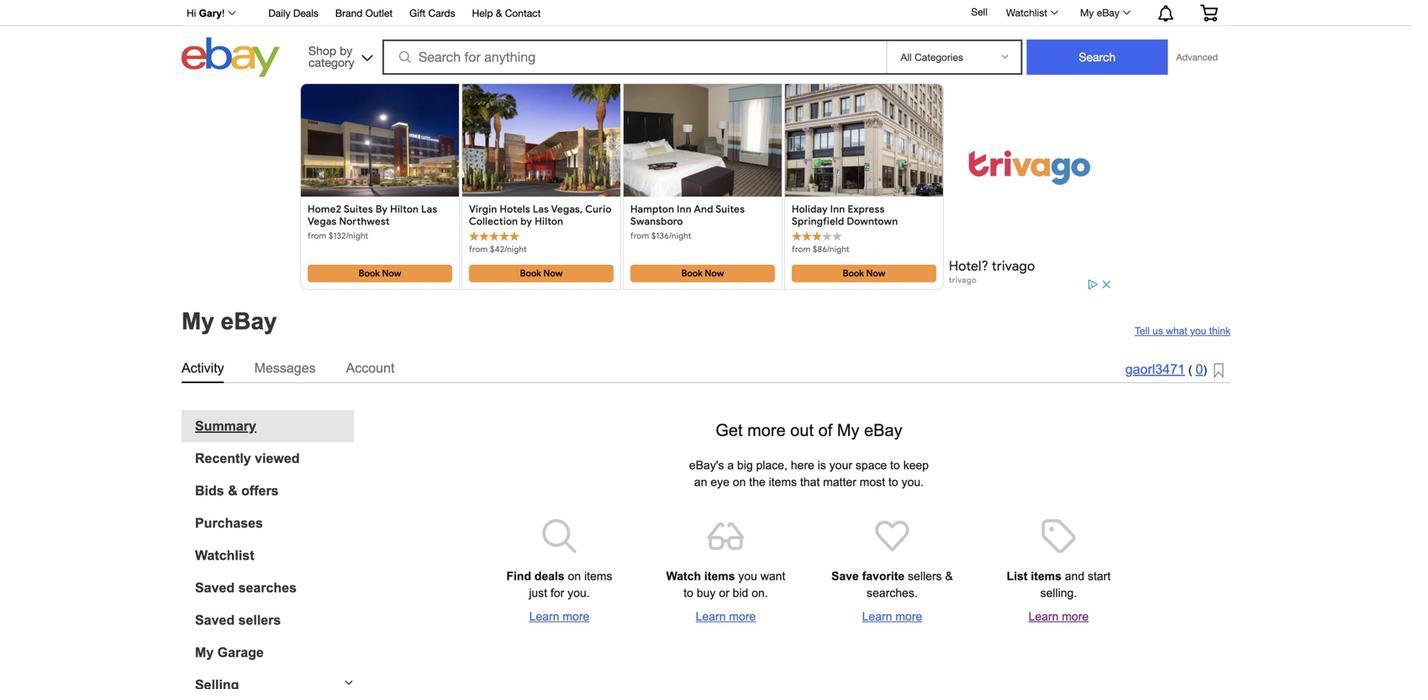 Task type: locate. For each thing, give the bounding box(es) containing it.
2 horizontal spatial ebay
[[1097, 7, 1120, 18]]

1 vertical spatial to
[[889, 476, 898, 489]]

learn
[[529, 610, 559, 623], [696, 610, 726, 623], [862, 610, 892, 623], [1029, 610, 1059, 623]]

1 horizontal spatial ebay
[[864, 421, 903, 440]]

learn more link
[[496, 609, 623, 625], [663, 609, 789, 625], [829, 609, 955, 625], [996, 609, 1122, 625]]

0 vertical spatial you
[[1190, 325, 1207, 337]]

3 learn from the left
[[862, 610, 892, 623]]

3 learn more link from the left
[[829, 609, 955, 625]]

1 vertical spatial you.
[[568, 587, 590, 600]]

brand outlet link
[[335, 5, 393, 23]]

the
[[749, 476, 766, 489]]

2 learn more from the left
[[696, 610, 756, 623]]

watch items
[[666, 570, 735, 583]]

more down searches.
[[896, 610, 922, 623]]

saved sellers link
[[195, 613, 354, 628]]

2 vertical spatial ebay
[[864, 421, 903, 440]]

here
[[791, 459, 815, 472]]

& right favorite
[[945, 570, 953, 583]]

daily
[[268, 7, 291, 19]]

learn more down or
[[696, 610, 756, 623]]

learn more down the selling.
[[1029, 610, 1089, 623]]

0 vertical spatial sellers
[[908, 570, 942, 583]]

messages
[[254, 361, 316, 376]]

recently viewed link
[[195, 451, 354, 467]]

tell us what you think link
[[1135, 325, 1231, 337]]

learn down just
[[529, 610, 559, 623]]

list
[[1007, 570, 1028, 583]]

to down watch
[[684, 587, 694, 600]]

help
[[472, 7, 493, 19]]

items
[[769, 476, 797, 489], [584, 570, 612, 583], [704, 570, 735, 583], [1031, 570, 1062, 583]]

watchlist inside my ebay main content
[[195, 548, 254, 563]]

0 link
[[1196, 362, 1203, 377]]

items right deals at the left bottom of the page
[[584, 570, 612, 583]]

saved sellers
[[195, 613, 281, 628]]

1 learn more link from the left
[[496, 609, 623, 625]]

learn more link down the selling.
[[996, 609, 1122, 625]]

sellers down searches
[[238, 613, 281, 628]]

0 vertical spatial you.
[[902, 476, 924, 489]]

& right the bids
[[228, 483, 238, 499]]

items for on items just for you.
[[584, 570, 612, 583]]

want
[[761, 570, 786, 583]]

sellers
[[908, 570, 942, 583], [238, 613, 281, 628]]

0 horizontal spatial watchlist link
[[195, 548, 354, 564]]

watchlist link down purchases link
[[195, 548, 354, 564]]

learn more link for searches.
[[829, 609, 955, 625]]

more up place,
[[747, 421, 786, 440]]

ebay's
[[689, 459, 724, 472]]

learn down buy on the bottom of page
[[696, 610, 726, 623]]

your shopping cart image
[[1200, 4, 1219, 21]]

items inside ebay's a big place, here is your space to keep an eye on the items that matter most to you.
[[769, 476, 797, 489]]

to right most
[[889, 476, 898, 489]]

sellers up searches.
[[908, 570, 942, 583]]

4 learn from the left
[[1029, 610, 1059, 623]]

none submit inside shop by category banner
[[1027, 40, 1168, 75]]

2 saved from the top
[[195, 613, 235, 628]]

find
[[506, 570, 531, 583]]

learn more link down for
[[496, 609, 623, 625]]

my ebay
[[1080, 7, 1120, 18], [182, 308, 277, 334]]

make this page your my ebay homepage image
[[1214, 363, 1224, 379]]

& right the help
[[496, 7, 502, 19]]

0 vertical spatial on
[[733, 476, 746, 489]]

0 horizontal spatial sellers
[[238, 613, 281, 628]]

saved for saved sellers
[[195, 613, 235, 628]]

learn down searches.
[[862, 610, 892, 623]]

you up bid
[[738, 570, 757, 583]]

0 vertical spatial watchlist
[[1006, 7, 1048, 18]]

save
[[832, 570, 859, 583]]

ebay
[[1097, 7, 1120, 18], [221, 308, 277, 334], [864, 421, 903, 440]]

just
[[529, 587, 547, 600]]

you want to buy or bid on.
[[684, 570, 786, 600]]

3 learn more from the left
[[862, 610, 922, 623]]

1 learn from the left
[[529, 610, 559, 623]]

watchlist down purchases
[[195, 548, 254, 563]]

ebay inside the 'account' navigation
[[1097, 7, 1120, 18]]

on right deals at the left bottom of the page
[[568, 570, 581, 583]]

1 vertical spatial watchlist
[[195, 548, 254, 563]]

watchlist right sell link
[[1006, 7, 1048, 18]]

learn for searches.
[[862, 610, 892, 623]]

2 vertical spatial &
[[945, 570, 953, 583]]

help & contact
[[472, 7, 541, 19]]

get more out of my ebay
[[716, 421, 903, 440]]

bids & offers
[[195, 483, 279, 499]]

items inside on items just for you.
[[584, 570, 612, 583]]

1 horizontal spatial watchlist
[[1006, 7, 1048, 18]]

to
[[890, 459, 900, 472], [889, 476, 898, 489], [684, 587, 694, 600]]

on down big
[[733, 476, 746, 489]]

1 horizontal spatial you
[[1190, 325, 1207, 337]]

2 learn more link from the left
[[663, 609, 789, 625]]

items down place,
[[769, 476, 797, 489]]

advertisement element
[[298, 82, 1114, 292]]

1 vertical spatial you
[[738, 570, 757, 583]]

0 horizontal spatial you
[[738, 570, 757, 583]]

0 horizontal spatial on
[[568, 570, 581, 583]]

you. down the keep
[[902, 476, 924, 489]]

1 vertical spatial ebay
[[221, 308, 277, 334]]

0
[[1196, 362, 1203, 377]]

summary
[[195, 419, 256, 434]]

4 learn more link from the left
[[996, 609, 1122, 625]]

saved up "saved sellers"
[[195, 581, 235, 596]]

1 vertical spatial &
[[228, 483, 238, 499]]

more down bid
[[729, 610, 756, 623]]

start
[[1088, 570, 1111, 583]]

& for sellers
[[945, 570, 953, 583]]

on inside on items just for you.
[[568, 570, 581, 583]]

to left the keep
[[890, 459, 900, 472]]

more down for
[[563, 610, 590, 623]]

more down the selling.
[[1062, 610, 1089, 623]]

1 vertical spatial saved
[[195, 613, 235, 628]]

you right what
[[1190, 325, 1207, 337]]

None submit
[[1027, 40, 1168, 75]]

list items
[[1007, 570, 1062, 583]]

1 horizontal spatial on
[[733, 476, 746, 489]]

4 learn more from the left
[[1029, 610, 1089, 623]]

0 horizontal spatial you.
[[568, 587, 590, 600]]

0 horizontal spatial &
[[228, 483, 238, 499]]

learn down the selling.
[[1029, 610, 1059, 623]]

you.
[[902, 476, 924, 489], [568, 587, 590, 600]]

0 vertical spatial ebay
[[1097, 7, 1120, 18]]

1 horizontal spatial you.
[[902, 476, 924, 489]]

& inside the 'account' navigation
[[496, 7, 502, 19]]

a
[[728, 459, 734, 472]]

advanced link
[[1168, 40, 1227, 74]]

learn more link for to
[[663, 609, 789, 625]]

saved
[[195, 581, 235, 596], [195, 613, 235, 628]]

1 vertical spatial on
[[568, 570, 581, 583]]

my ebay inside main content
[[182, 308, 277, 334]]

learn for selling.
[[1029, 610, 1059, 623]]

0 vertical spatial watchlist link
[[997, 3, 1066, 23]]

watchlist link right sell link
[[997, 3, 1066, 23]]

on items just for you.
[[529, 570, 612, 600]]

2 learn from the left
[[696, 610, 726, 623]]

my
[[1080, 7, 1094, 18], [182, 308, 214, 334], [837, 421, 860, 440], [195, 645, 214, 660]]

you. right for
[[568, 587, 590, 600]]

1 vertical spatial my ebay
[[182, 308, 277, 334]]

(
[[1189, 364, 1193, 377]]

gift cards link
[[410, 5, 455, 23]]

bids & offers link
[[195, 483, 354, 499]]

shop by category
[[309, 44, 355, 69]]

daily deals
[[268, 7, 319, 19]]

deals
[[535, 570, 565, 583]]

1 horizontal spatial sellers
[[908, 570, 942, 583]]

items up or
[[704, 570, 735, 583]]

my ebay inside the 'account' navigation
[[1080, 7, 1120, 18]]

watchlist link
[[997, 3, 1066, 23], [195, 548, 354, 564]]

account navigation
[[177, 0, 1231, 26]]

gift cards
[[410, 7, 455, 19]]

saved up my garage
[[195, 613, 235, 628]]

0 vertical spatial my ebay
[[1080, 7, 1120, 18]]

saved for saved searches
[[195, 581, 235, 596]]

&
[[496, 7, 502, 19], [228, 483, 238, 499], [945, 570, 953, 583]]

0 horizontal spatial my ebay
[[182, 308, 277, 334]]

Search for anything text field
[[385, 41, 883, 73]]

us
[[1153, 325, 1163, 337]]

learn more link down searches.
[[829, 609, 955, 625]]

learn more down for
[[529, 610, 590, 623]]

deals
[[293, 7, 319, 19]]

1 horizontal spatial watchlist link
[[997, 3, 1066, 23]]

1 horizontal spatial my ebay
[[1080, 7, 1120, 18]]

gaorl3471 ( 0 )
[[1126, 362, 1207, 377]]

0 vertical spatial &
[[496, 7, 502, 19]]

& inside sellers & searches.
[[945, 570, 953, 583]]

learn more down searches.
[[862, 610, 922, 623]]

items for watch items
[[704, 570, 735, 583]]

1 saved from the top
[[195, 581, 235, 596]]

0 vertical spatial saved
[[195, 581, 235, 596]]

1 horizontal spatial &
[[496, 7, 502, 19]]

you
[[1190, 325, 1207, 337], [738, 570, 757, 583]]

2 vertical spatial to
[[684, 587, 694, 600]]

1 learn more from the left
[[529, 610, 590, 623]]

2 horizontal spatial &
[[945, 570, 953, 583]]

watch
[[666, 570, 701, 583]]

learn more link down or
[[663, 609, 789, 625]]

0 horizontal spatial watchlist
[[195, 548, 254, 563]]

learn more for selling.
[[1029, 610, 1089, 623]]

items up the selling.
[[1031, 570, 1062, 583]]

place,
[[756, 459, 788, 472]]



Task type: vqa. For each thing, say whether or not it's contained in the screenshot.
first the you from right
no



Task type: describe. For each thing, give the bounding box(es) containing it.
learn more for just
[[529, 610, 590, 623]]

matter
[[823, 476, 857, 489]]

& for help
[[496, 7, 502, 19]]

learn more for searches.
[[862, 610, 922, 623]]

brand
[[335, 7, 363, 19]]

recently
[[195, 451, 251, 466]]

for
[[551, 587, 564, 600]]

& for bids
[[228, 483, 238, 499]]

garage
[[217, 645, 264, 660]]

items for list items
[[1031, 570, 1062, 583]]

0 vertical spatial to
[[890, 459, 900, 472]]

learn for just
[[529, 610, 559, 623]]

bid
[[733, 587, 749, 600]]

searches.
[[867, 587, 918, 600]]

account
[[346, 361, 395, 376]]

on inside ebay's a big place, here is your space to keep an eye on the items that matter most to you.
[[733, 476, 746, 489]]

favorite
[[862, 570, 905, 583]]

that
[[800, 476, 820, 489]]

my ebay link
[[1071, 3, 1138, 23]]

category
[[309, 55, 355, 69]]

more for you want to buy or bid on.
[[729, 610, 756, 623]]

recently viewed
[[195, 451, 300, 466]]

advanced
[[1177, 52, 1218, 63]]

activity link
[[182, 357, 224, 379]]

more for on items just for you.
[[563, 610, 590, 623]]

more for and start selling.
[[1062, 610, 1089, 623]]

find deals
[[506, 570, 565, 583]]

keep
[[903, 459, 929, 472]]

learn more link for just
[[496, 609, 623, 625]]

by
[[340, 44, 353, 58]]

learn more for to
[[696, 610, 756, 623]]

hi gary !
[[187, 8, 225, 19]]

learn for to
[[696, 610, 726, 623]]

most
[[860, 476, 885, 489]]

an
[[694, 476, 707, 489]]

sellers & searches.
[[867, 570, 953, 600]]

daily deals link
[[268, 5, 319, 23]]

more for sellers & searches.
[[896, 610, 922, 623]]

learn more link for selling.
[[996, 609, 1122, 625]]

cards
[[428, 7, 455, 19]]

and
[[1065, 570, 1085, 583]]

account link
[[346, 357, 395, 379]]

summary link
[[195, 419, 354, 434]]

is
[[818, 459, 826, 472]]

save favorite
[[832, 570, 905, 583]]

on.
[[752, 587, 768, 600]]

offers
[[241, 483, 279, 499]]

outlet
[[365, 7, 393, 19]]

buy
[[697, 587, 716, 600]]

brand outlet
[[335, 7, 393, 19]]

searches
[[238, 581, 297, 596]]

messages link
[[254, 357, 316, 379]]

think
[[1209, 325, 1231, 337]]

ebay's a big place, here is your space to keep an eye on the items that matter most to you.
[[689, 459, 929, 489]]

and start selling.
[[1041, 570, 1111, 600]]

gaorl3471 link
[[1126, 362, 1185, 377]]

!
[[222, 8, 225, 19]]

my ebay main content
[[7, 82, 1406, 689]]

of
[[818, 421, 833, 440]]

you inside you want to buy or bid on.
[[738, 570, 757, 583]]

big
[[737, 459, 753, 472]]

hi
[[187, 8, 196, 19]]

activity
[[182, 361, 224, 376]]

shop
[[309, 44, 336, 58]]

contact
[[505, 7, 541, 19]]

watchlist inside the 'account' navigation
[[1006, 7, 1048, 18]]

1 vertical spatial watchlist link
[[195, 548, 354, 564]]

0 horizontal spatial ebay
[[221, 308, 277, 334]]

sellers inside sellers & searches.
[[908, 570, 942, 583]]

space
[[856, 459, 887, 472]]

gaorl3471
[[1126, 362, 1185, 377]]

out
[[790, 421, 814, 440]]

)
[[1203, 364, 1207, 377]]

bids
[[195, 483, 224, 499]]

gift
[[410, 7, 426, 19]]

my garage
[[195, 645, 264, 660]]

my inside the 'account' navigation
[[1080, 7, 1094, 18]]

purchases link
[[195, 516, 354, 531]]

saved searches
[[195, 581, 297, 596]]

tell us what you think
[[1135, 325, 1231, 337]]

viewed
[[255, 451, 300, 466]]

or
[[719, 587, 730, 600]]

tell
[[1135, 325, 1150, 337]]

purchases
[[195, 516, 263, 531]]

help & contact link
[[472, 5, 541, 23]]

you. inside on items just for you.
[[568, 587, 590, 600]]

your
[[830, 459, 852, 472]]

sell
[[971, 6, 988, 18]]

to inside you want to buy or bid on.
[[684, 587, 694, 600]]

shop by category button
[[301, 37, 377, 74]]

you. inside ebay's a big place, here is your space to keep an eye on the items that matter most to you.
[[902, 476, 924, 489]]

saved searches link
[[195, 581, 354, 596]]

sell link
[[964, 6, 995, 18]]

1 vertical spatial sellers
[[238, 613, 281, 628]]

what
[[1166, 325, 1188, 337]]

selling.
[[1041, 587, 1077, 600]]

shop by category banner
[[177, 0, 1231, 82]]

get
[[716, 421, 743, 440]]



